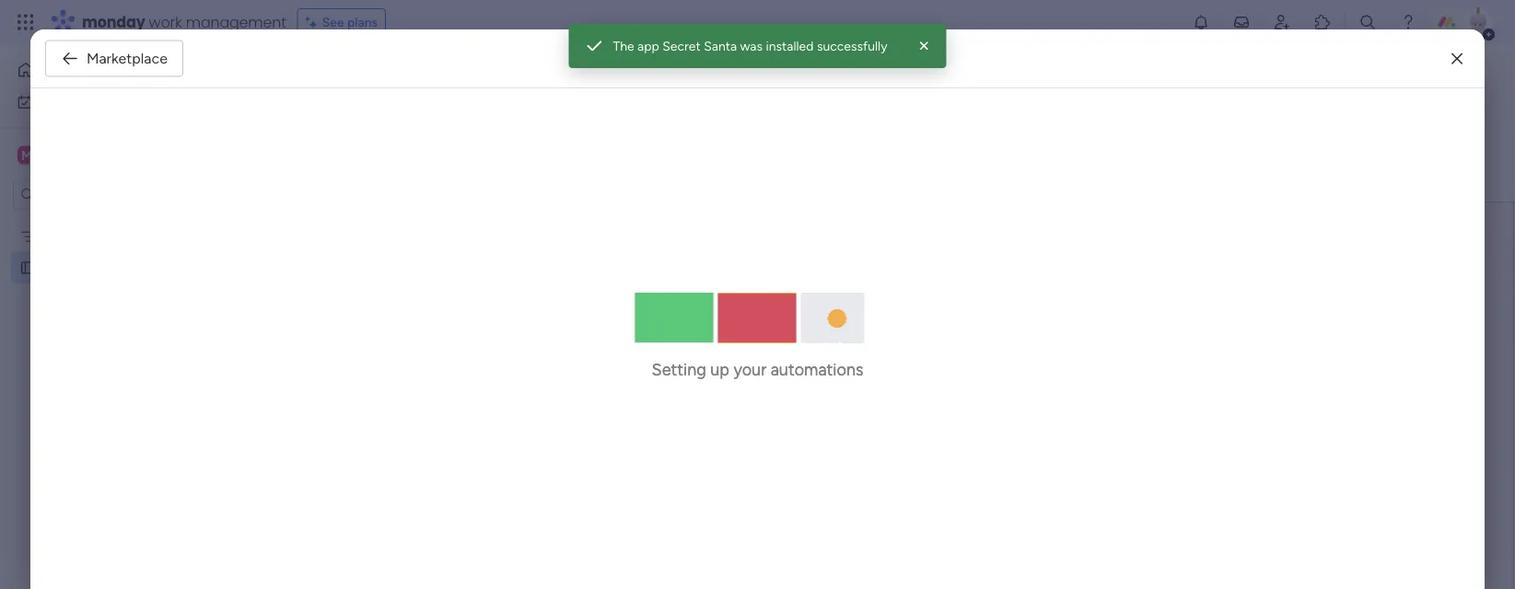 Task type: describe. For each thing, give the bounding box(es) containing it.
m
[[21, 147, 32, 163]]

invite
[[1394, 71, 1426, 87]]

or
[[893, 310, 906, 327]]

0 horizontal spatial to
[[806, 365, 820, 382]]

monday
[[82, 12, 145, 32]]

activity button
[[1265, 64, 1352, 94]]

secret
[[662, 38, 701, 54]]

organization
[[628, 383, 709, 401]]

for up question
[[698, 291, 717, 309]]

can
[[628, 310, 652, 327]]

14. Anything you want to add? text field
[[627, 434, 1121, 550]]

for down the that
[[1078, 310, 1097, 327]]

employee inside form form
[[628, 248, 774, 289]]

survey
[[938, 248, 1039, 289]]

1 horizontal spatial survey
[[593, 58, 688, 99]]

close image
[[915, 37, 934, 55]]

up
[[710, 360, 730, 380]]

installed
[[766, 38, 814, 54]]

ruby anderson image
[[1464, 7, 1493, 37]]

work for my
[[61, 94, 89, 110]]

1 vertical spatial your
[[734, 360, 767, 380]]

these
[[663, 365, 699, 382]]

we
[[746, 365, 765, 382]]

public board image
[[19, 259, 37, 277]]

first board
[[43, 229, 106, 245]]

inbox image
[[1232, 13, 1251, 31]]

know
[[1032, 291, 1069, 309]]

0 horizontal spatial you
[[670, 291, 694, 309]]

support
[[1018, 383, 1069, 401]]

first
[[628, 328, 654, 346]]

in
[[806, 291, 818, 309]]

marketplace
[[86, 50, 168, 67]]

thank
[[628, 291, 667, 309]]

write
[[955, 310, 988, 327]]

automations
[[771, 360, 863, 380]]

invite / 1
[[1394, 71, 1442, 87]]

Search in workspace field
[[39, 184, 154, 205]]

the app secret santa was installed successfully alert
[[569, 24, 947, 68]]

relevant
[[810, 383, 862, 401]]

that
[[1072, 291, 1099, 309]]

select product image
[[17, 13, 35, 31]]

bring
[[740, 383, 774, 401]]

employee wellbeing survey
[[628, 248, 1039, 289]]

invite members image
[[1273, 13, 1291, 31]]

main workspace
[[42, 146, 151, 164]]

1 horizontal spatial to
[[957, 383, 971, 401]]

group inside form form
[[627, 434, 1121, 550]]

workspace
[[78, 146, 151, 164]]

form form
[[244, 202, 1513, 590]]

your inside thank you for participating in this employee wellbeing survey! know that you can fill out for the form using your name or simply write 'anonymous' for the first question if you prefer.
[[821, 310, 849, 327]]

1 horizontal spatial employee
[[280, 58, 423, 99]]

my
[[41, 94, 58, 110]]

the
[[613, 38, 634, 54]]

invite / 1 button
[[1360, 64, 1451, 94]]

successfully
[[817, 38, 888, 54]]

0 horizontal spatial better
[[869, 365, 909, 382]]

hope
[[769, 365, 802, 382]]

your inside the with these result, we hope to have a better pulse on wellness at our organization and bring your relevant programming to better support you.
[[777, 383, 806, 401]]

have
[[823, 365, 854, 382]]

0 vertical spatial well-
[[430, 58, 503, 99]]



Task type: locate. For each thing, give the bounding box(es) containing it.
question
[[657, 328, 714, 346]]

your down this at the right of the page
[[821, 310, 849, 327]]

monday work management
[[82, 12, 286, 32]]

1 the from the left
[[722, 310, 743, 327]]

prefer.
[[758, 328, 800, 346]]

help image
[[1399, 13, 1418, 31]]

0 vertical spatial being
[[503, 58, 585, 99]]

my work
[[41, 94, 89, 110]]

first
[[43, 229, 69, 245]]

1 horizontal spatial work
[[149, 12, 182, 32]]

1 horizontal spatial well-
[[430, 58, 503, 99]]

your up bring at the bottom of page
[[734, 360, 767, 380]]

0 horizontal spatial work
[[61, 94, 89, 110]]

thank you for participating in this employee wellbeing survey! know that you can fill out for the form using your name or simply write 'anonymous' for the first question if you prefer.
[[628, 291, 1126, 346]]

home
[[42, 62, 78, 78]]

0 vertical spatial work
[[149, 12, 182, 32]]

dapulse x slim image
[[1452, 47, 1463, 70]]

1 horizontal spatial the
[[1101, 310, 1122, 327]]

employee
[[280, 58, 423, 99], [628, 248, 774, 289], [43, 260, 100, 276]]

out
[[674, 310, 696, 327]]

2 vertical spatial your
[[777, 383, 806, 401]]

2 horizontal spatial you
[[1102, 291, 1126, 309]]

1 horizontal spatial you
[[730, 328, 754, 346]]

1 horizontal spatial employee well-being survey
[[280, 58, 688, 99]]

2 horizontal spatial your
[[821, 310, 849, 327]]

employee well-being survey
[[280, 58, 688, 99], [43, 260, 205, 276]]

workspace selection element
[[18, 144, 154, 168]]

0 horizontal spatial being
[[132, 260, 164, 276]]

was
[[740, 38, 763, 54]]

list box
[[0, 217, 235, 532]]

0 vertical spatial to
[[806, 365, 820, 382]]

better down wellness
[[974, 383, 1015, 401]]

employee down first board
[[43, 260, 100, 276]]

and
[[713, 383, 737, 401]]

2 the from the left
[[1101, 310, 1122, 327]]

fill
[[655, 310, 670, 327]]

1 vertical spatial to
[[957, 383, 971, 401]]

2 horizontal spatial employee
[[628, 248, 774, 289]]

wellbeing
[[916, 291, 978, 309]]

0 vertical spatial your
[[821, 310, 849, 327]]

1 horizontal spatial being
[[503, 58, 585, 99]]

form
[[747, 310, 778, 327]]

1 horizontal spatial better
[[974, 383, 1015, 401]]

work right my
[[61, 94, 89, 110]]

with these result, we hope to have a better pulse on wellness at our organization and bring your relevant programming to better support you.
[[628, 365, 1100, 401]]

the up if
[[722, 310, 743, 327]]

you right if
[[730, 328, 754, 346]]

survey
[[593, 58, 688, 99], [167, 260, 205, 276]]

work inside button
[[61, 94, 89, 110]]

employee down see plans
[[280, 58, 423, 99]]

setting up your automations
[[652, 360, 863, 380]]

search everything image
[[1359, 13, 1377, 31]]

Employee well-being survey field
[[275, 58, 693, 99]]

1 vertical spatial work
[[61, 94, 89, 110]]

/
[[1429, 71, 1434, 87]]

simply
[[910, 310, 951, 327]]

with
[[628, 365, 659, 382]]

0 vertical spatial employee well-being survey
[[280, 58, 688, 99]]

you.
[[1073, 383, 1100, 401]]

participating
[[720, 291, 802, 309]]

activity
[[1272, 71, 1317, 87]]

to
[[806, 365, 820, 382], [957, 383, 971, 401]]

collapse board header image
[[1468, 114, 1483, 129]]

notifications image
[[1192, 13, 1210, 31]]

marketplace button
[[45, 40, 183, 77]]

you right the that
[[1102, 291, 1126, 309]]

apps image
[[1314, 13, 1332, 31]]

better up programming in the right bottom of the page
[[869, 365, 909, 382]]

plans
[[347, 14, 378, 30]]

employee inside list box
[[43, 260, 100, 276]]

to left have
[[806, 365, 820, 382]]

result,
[[703, 365, 742, 382]]

workspace image
[[18, 145, 36, 165]]

0 vertical spatial survey
[[593, 58, 688, 99]]

survey!
[[982, 291, 1028, 309]]

name
[[853, 310, 889, 327]]

0 horizontal spatial employee well-being survey
[[43, 260, 205, 276]]

my work button
[[11, 87, 198, 117]]

1
[[1437, 71, 1442, 87]]

programming
[[866, 383, 953, 401]]

you up out
[[670, 291, 694, 309]]

work for monday
[[149, 12, 182, 32]]

santa
[[704, 38, 737, 54]]

the right 'anonymous'
[[1101, 310, 1122, 327]]

on
[[951, 365, 968, 382]]

0 horizontal spatial your
[[734, 360, 767, 380]]

well-
[[430, 58, 503, 99], [104, 260, 132, 276]]

0 horizontal spatial the
[[722, 310, 743, 327]]

your down hope
[[777, 383, 806, 401]]

management
[[186, 12, 286, 32]]

app
[[637, 38, 659, 54]]

employee up out
[[628, 248, 774, 289]]

main
[[42, 146, 75, 164]]

setting
[[652, 360, 706, 380]]

0 horizontal spatial survey
[[167, 260, 205, 276]]

1 vertical spatial survey
[[167, 260, 205, 276]]

option
[[0, 220, 235, 224]]

the app secret santa was installed successfully
[[613, 38, 888, 54]]

see plans
[[322, 14, 378, 30]]

add to favorites image
[[733, 70, 751, 88]]

1 vertical spatial better
[[974, 383, 1015, 401]]

board
[[72, 229, 106, 245]]

see plans button
[[297, 8, 386, 36]]

1 horizontal spatial your
[[777, 383, 806, 401]]

work
[[149, 12, 182, 32], [61, 94, 89, 110]]

if
[[718, 328, 727, 346]]

1 vertical spatial well-
[[104, 260, 132, 276]]

0 horizontal spatial well-
[[104, 260, 132, 276]]

list box containing first board
[[0, 217, 235, 532]]

to down on at the bottom right
[[957, 383, 971, 401]]

this
[[821, 291, 845, 309]]

pulse
[[913, 365, 948, 382]]

employee
[[849, 291, 913, 309]]

group
[[627, 434, 1121, 550]]

show board description image
[[701, 70, 723, 88]]

using
[[782, 310, 817, 327]]

wellness
[[972, 365, 1027, 382]]

better
[[869, 365, 909, 382], [974, 383, 1015, 401]]

for
[[698, 291, 717, 309], [700, 310, 718, 327], [1078, 310, 1097, 327]]

for up if
[[700, 310, 718, 327]]

work right "monday"
[[149, 12, 182, 32]]

being
[[503, 58, 585, 99], [132, 260, 164, 276]]

you
[[670, 291, 694, 309], [1102, 291, 1126, 309], [730, 328, 754, 346]]

our
[[1047, 365, 1069, 382]]

1 vertical spatial employee well-being survey
[[43, 260, 205, 276]]

home button
[[11, 55, 198, 85]]

0 horizontal spatial employee
[[43, 260, 100, 276]]

wellbeing
[[782, 248, 930, 289]]

a
[[858, 365, 865, 382]]

1 vertical spatial being
[[132, 260, 164, 276]]

your
[[821, 310, 849, 327], [734, 360, 767, 380], [777, 383, 806, 401]]

see
[[322, 14, 344, 30]]

'anonymous'
[[991, 310, 1075, 327]]

0 vertical spatial better
[[869, 365, 909, 382]]

the
[[722, 310, 743, 327], [1101, 310, 1122, 327]]

at
[[1031, 365, 1043, 382]]



Task type: vqa. For each thing, say whether or not it's contained in the screenshot.
WHAT DEPARTMENT DO YOU WORK IN? element
no



